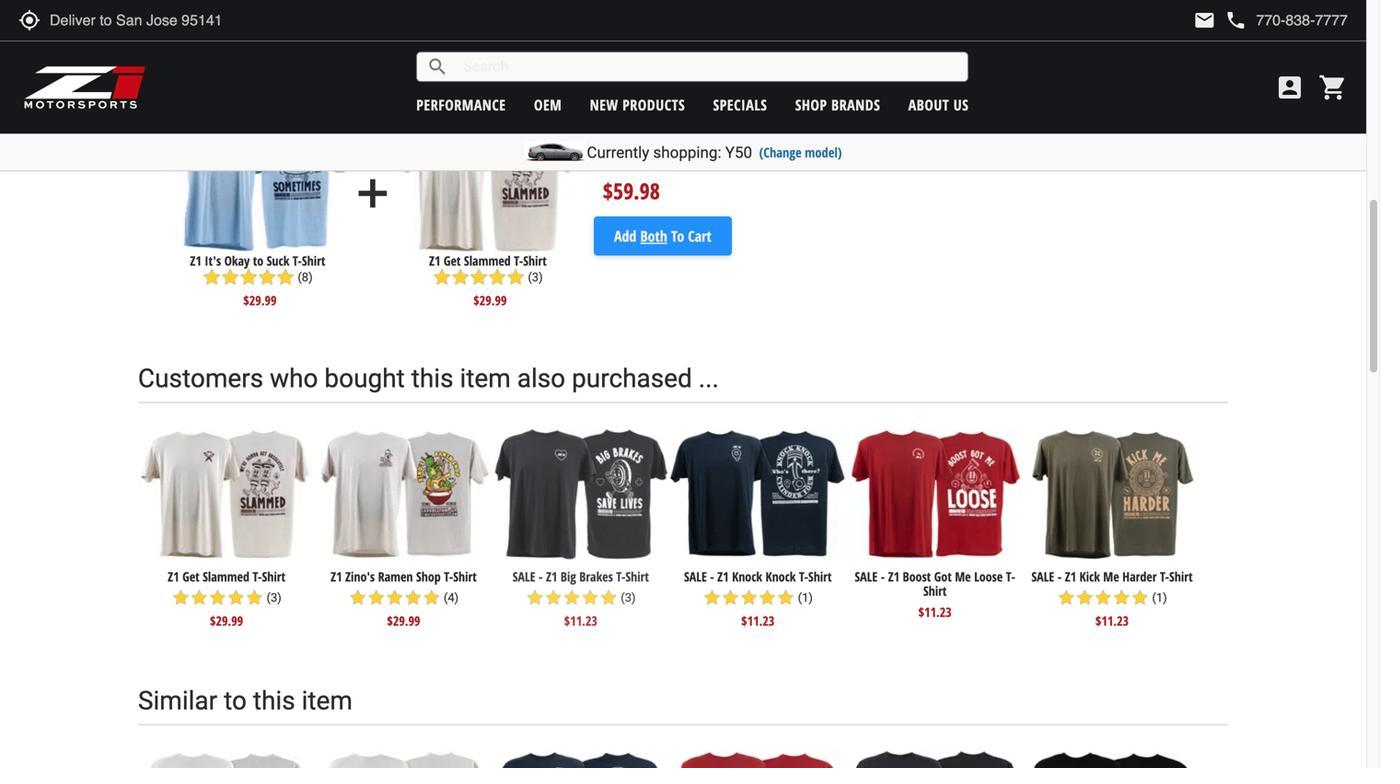 Task type: locate. For each thing, give the bounding box(es) containing it.
sale inside sale - z1 big brakes t-shirt star star star star star (3) $11.23
[[513, 568, 536, 586]]

0 horizontal spatial shop
[[416, 568, 441, 586]]

0 horizontal spatial z1 get slammed t-shirt star star star star star (3) $29.99
[[168, 568, 286, 630]]

1 horizontal spatial (3)
[[528, 270, 543, 284]]

(change
[[760, 143, 802, 161]]

z1
[[190, 252, 202, 269], [429, 252, 441, 269], [168, 568, 179, 586], [331, 568, 342, 586], [546, 568, 558, 586], [718, 568, 729, 586], [889, 568, 900, 586], [1066, 568, 1077, 586]]

star
[[203, 268, 221, 286], [221, 268, 240, 286], [240, 268, 258, 286], [258, 268, 276, 286], [276, 268, 295, 286], [433, 268, 452, 286], [452, 268, 470, 286], [470, 268, 488, 286], [488, 268, 507, 286], [507, 268, 525, 286], [172, 589, 190, 607], [190, 589, 209, 607], [209, 589, 227, 607], [227, 589, 245, 607], [245, 589, 264, 607], [349, 589, 367, 607], [367, 589, 386, 607], [386, 589, 404, 607], [404, 589, 423, 607], [423, 589, 441, 607], [526, 589, 545, 607], [545, 589, 563, 607], [563, 589, 581, 607], [581, 589, 600, 607], [600, 589, 618, 607], [703, 589, 722, 607], [722, 589, 740, 607], [740, 589, 759, 607], [759, 589, 777, 607], [777, 589, 795, 607], [1058, 589, 1076, 607], [1076, 589, 1095, 607], [1095, 589, 1113, 607], [1113, 589, 1131, 607], [1131, 589, 1150, 607]]

knock
[[732, 568, 763, 586], [766, 568, 796, 586]]

z1 get slammed t-shirt star star star star star (3) $29.99
[[429, 252, 547, 309], [168, 568, 286, 630]]

1 vertical spatial to
[[224, 686, 247, 716]]

also
[[517, 363, 566, 394]]

shop left brands on the right top of page
[[796, 95, 828, 115]]

2 - from the left
[[711, 568, 715, 586]]

1 me from the left
[[956, 568, 972, 586]]

to
[[253, 252, 264, 269], [224, 686, 247, 716]]

sale
[[513, 568, 536, 586], [684, 568, 707, 586], [855, 568, 878, 586], [1032, 568, 1055, 586]]

(4)
[[444, 591, 459, 605]]

-
[[539, 568, 543, 586], [711, 568, 715, 586], [881, 568, 885, 586], [1058, 568, 1062, 586]]

4 - from the left
[[1058, 568, 1062, 586]]

to left suck
[[253, 252, 264, 269]]

bundle price: $59.98
[[603, 150, 698, 206]]

0 horizontal spatial to
[[224, 686, 247, 716]]

slammed
[[464, 252, 511, 269], [203, 568, 250, 586]]

(1)
[[798, 591, 813, 605], [1153, 591, 1168, 605]]

0 horizontal spatial get
[[183, 568, 200, 586]]

2 sale from the left
[[684, 568, 707, 586]]

1 vertical spatial z1 get slammed t-shirt star star star star star (3) $29.99
[[168, 568, 286, 630]]

shirt
[[302, 252, 326, 269], [523, 252, 547, 269], [262, 568, 286, 586], [453, 568, 477, 586], [626, 568, 649, 586], [809, 568, 832, 586], [1170, 568, 1193, 586], [924, 582, 947, 600]]

both
[[641, 226, 668, 246]]

oem
[[534, 95, 562, 115]]

1 (1) from the left
[[798, 591, 813, 605]]

customers who bought this item also purchased ...
[[138, 363, 719, 394]]

1 horizontal spatial slammed
[[464, 252, 511, 269]]

4 sale from the left
[[1032, 568, 1055, 586]]

$29.99
[[243, 291, 277, 309], [474, 291, 507, 309], [210, 612, 243, 630], [387, 612, 421, 630]]

- inside sale - z1 knock knock t-shirt star star star star star (1) $11.23
[[711, 568, 715, 586]]

0 vertical spatial slammed
[[464, 252, 511, 269]]

1 vertical spatial item
[[302, 686, 353, 716]]

(change model) link
[[760, 143, 842, 161]]

shirt inside sale - z1 boost got me loose t- shirt $11.23
[[924, 582, 947, 600]]

1 horizontal spatial item
[[460, 363, 511, 394]]

shirt inside z1 it's okay to suck t-shirt star star star star star (8) $29.99
[[302, 252, 326, 269]]

about us link
[[909, 95, 969, 115]]

item
[[460, 363, 511, 394], [302, 686, 353, 716]]

together
[[352, 14, 454, 45]]

add both to cart
[[614, 226, 712, 246]]

(3)
[[528, 270, 543, 284], [267, 591, 282, 605], [621, 591, 636, 605]]

about
[[909, 95, 950, 115]]

0 horizontal spatial item
[[302, 686, 353, 716]]

bought
[[264, 14, 346, 45]]

Search search field
[[449, 53, 968, 81]]

0 horizontal spatial (1)
[[798, 591, 813, 605]]

- inside sale - z1 big brakes t-shirt star star star star star (3) $11.23
[[539, 568, 543, 586]]

2 me from the left
[[1104, 568, 1120, 586]]

phone
[[1226, 9, 1248, 31]]

mail phone
[[1194, 9, 1248, 31]]

shop brands link
[[796, 95, 881, 115]]

2 (1) from the left
[[1153, 591, 1168, 605]]

z1 motorsports logo image
[[23, 64, 147, 111]]

mail
[[1194, 9, 1216, 31]]

z1 it's okay to suck t-shirt star star star star star (8) $29.99
[[190, 252, 326, 309]]

- for star
[[1058, 568, 1062, 586]]

me right kick
[[1104, 568, 1120, 586]]

0 horizontal spatial me
[[956, 568, 972, 586]]

$29.99 inside z1 it's okay to suck t-shirt star star star star star (8) $29.99
[[243, 291, 277, 309]]

t- inside 'sale - z1 kick me harder t-shirt star star star star star (1) $11.23'
[[1161, 568, 1170, 586]]

0 horizontal spatial slammed
[[203, 568, 250, 586]]

0 vertical spatial to
[[253, 252, 264, 269]]

sale inside sale - z1 boost got me loose t- shirt $11.23
[[855, 568, 878, 586]]

who
[[270, 363, 318, 394]]

specials
[[713, 95, 768, 115]]

1 - from the left
[[539, 568, 543, 586]]

t-
[[293, 252, 302, 269], [514, 252, 523, 269], [253, 568, 262, 586], [444, 568, 453, 586], [617, 568, 626, 586], [799, 568, 809, 586], [1007, 568, 1016, 586], [1161, 568, 1170, 586]]

suck
[[267, 252, 290, 269]]

okay
[[224, 252, 250, 269]]

sale inside 'sale - z1 kick me harder t-shirt star star star star star (1) $11.23'
[[1032, 568, 1055, 586]]

(1) inside 'sale - z1 kick me harder t-shirt star star star star star (1) $11.23'
[[1153, 591, 1168, 605]]

1 sale from the left
[[513, 568, 536, 586]]

shopping_cart
[[1319, 73, 1349, 102]]

y50
[[726, 143, 753, 162]]

$11.23
[[919, 603, 952, 621], [564, 612, 598, 630], [742, 612, 775, 630], [1096, 612, 1129, 630]]

0 vertical spatial this
[[412, 363, 454, 394]]

big
[[561, 568, 576, 586]]

mail link
[[1194, 9, 1216, 31]]

me right got
[[956, 568, 972, 586]]

$59.98
[[603, 176, 660, 206]]

get
[[444, 252, 461, 269], [183, 568, 200, 586]]

1 horizontal spatial (1)
[[1153, 591, 1168, 605]]

shop
[[796, 95, 828, 115], [416, 568, 441, 586]]

1 vertical spatial shop
[[416, 568, 441, 586]]

3 sale from the left
[[855, 568, 878, 586]]

shop right ramen
[[416, 568, 441, 586]]

1 horizontal spatial shop
[[796, 95, 828, 115]]

z1 inside sale - z1 knock knock t-shirt star star star star star (1) $11.23
[[718, 568, 729, 586]]

kick
[[1080, 568, 1101, 586]]

similar to this item
[[138, 686, 353, 716]]

z1 inside sale - z1 boost got me loose t- shirt $11.23
[[889, 568, 900, 586]]

0 vertical spatial get
[[444, 252, 461, 269]]

sale - z1 boost got me loose t- shirt $11.23
[[855, 568, 1016, 621]]

this
[[412, 363, 454, 394], [253, 686, 295, 716]]

2 knock from the left
[[766, 568, 796, 586]]

1 horizontal spatial me
[[1104, 568, 1120, 586]]

- inside 'sale - z1 kick me harder t-shirt star star star star star (1) $11.23'
[[1058, 568, 1062, 586]]

$29.99 inside z1 zino's ramen shop t-shirt star star star star star (4) $29.99
[[387, 612, 421, 630]]

0 horizontal spatial knock
[[732, 568, 763, 586]]

shopping_cart link
[[1315, 73, 1349, 102]]

t- inside sale - z1 big brakes t-shirt star star star star star (3) $11.23
[[617, 568, 626, 586]]

harder
[[1123, 568, 1157, 586]]

sale inside sale - z1 knock knock t-shirt star star star star star (1) $11.23
[[684, 568, 707, 586]]

- for (3)
[[539, 568, 543, 586]]

$11.23 inside 'sale - z1 kick me harder t-shirt star star star star star (1) $11.23'
[[1096, 612, 1129, 630]]

new products link
[[590, 95, 686, 115]]

2 horizontal spatial (3)
[[621, 591, 636, 605]]

z1 inside z1 zino's ramen shop t-shirt star star star star star (4) $29.99
[[331, 568, 342, 586]]

phone link
[[1226, 9, 1349, 31]]

1 vertical spatial slammed
[[203, 568, 250, 586]]

search
[[427, 56, 449, 78]]

t- inside z1 it's okay to suck t-shirt star star star star star (8) $29.99
[[293, 252, 302, 269]]

brands
[[832, 95, 881, 115]]

3 - from the left
[[881, 568, 885, 586]]

t- inside z1 zino's ramen shop t-shirt star star star star star (4) $29.99
[[444, 568, 453, 586]]

cart
[[688, 226, 712, 246]]

specials link
[[713, 95, 768, 115]]

- for (1)
[[711, 568, 715, 586]]

similar
[[138, 686, 218, 716]]

0 horizontal spatial this
[[253, 686, 295, 716]]

z1 inside z1 it's okay to suck t-shirt star star star star star (8) $29.99
[[190, 252, 202, 269]]

oem link
[[534, 95, 562, 115]]

me
[[956, 568, 972, 586], [1104, 568, 1120, 586]]

1 horizontal spatial z1 get slammed t-shirt star star star star star (3) $29.99
[[429, 252, 547, 309]]

1 vertical spatial this
[[253, 686, 295, 716]]

zino's
[[346, 568, 375, 586]]

shirt inside z1 zino's ramen shop t-shirt star star star star star (4) $29.99
[[453, 568, 477, 586]]

1 horizontal spatial knock
[[766, 568, 796, 586]]

to right similar
[[224, 686, 247, 716]]

1 horizontal spatial to
[[253, 252, 264, 269]]



Task type: describe. For each thing, give the bounding box(es) containing it.
1 horizontal spatial get
[[444, 252, 461, 269]]

shirt inside sale - z1 big brakes t-shirt star star star star star (3) $11.23
[[626, 568, 649, 586]]

(3) inside sale - z1 big brakes t-shirt star star star star star (3) $11.23
[[621, 591, 636, 605]]

brakes
[[580, 568, 613, 586]]

products
[[623, 95, 686, 115]]

account_box link
[[1271, 73, 1310, 102]]

loose
[[975, 568, 1003, 586]]

t- inside sale - z1 knock knock t-shirt star star star star star (1) $11.23
[[799, 568, 809, 586]]

it's
[[205, 252, 221, 269]]

currently
[[587, 143, 650, 162]]

frequently
[[138, 14, 258, 45]]

1 knock from the left
[[732, 568, 763, 586]]

z1 inside 'sale - z1 kick me harder t-shirt star star star star star (1) $11.23'
[[1066, 568, 1077, 586]]

purchased
[[572, 363, 693, 394]]

me inside 'sale - z1 kick me harder t-shirt star star star star star (1) $11.23'
[[1104, 568, 1120, 586]]

bundle
[[603, 150, 653, 175]]

- inside sale - z1 boost got me loose t- shirt $11.23
[[881, 568, 885, 586]]

got
[[935, 568, 952, 586]]

sale - z1 big brakes t-shirt star star star star star (3) $11.23
[[513, 568, 649, 630]]

boost
[[903, 568, 932, 586]]

0 horizontal spatial (3)
[[267, 591, 282, 605]]

currently shopping: y50 (change model)
[[587, 143, 842, 162]]

$11.23 inside sale - z1 boost got me loose t- shirt $11.23
[[919, 603, 952, 621]]

sale for (3)
[[513, 568, 536, 586]]

frequently bought together
[[138, 14, 454, 45]]

$11.23 inside sale - z1 knock knock t-shirt star star star star star (1) $11.23
[[742, 612, 775, 630]]

1 vertical spatial get
[[183, 568, 200, 586]]

shop brands
[[796, 95, 881, 115]]

shirt inside sale - z1 knock knock t-shirt star star star star star (1) $11.23
[[809, 568, 832, 586]]

price:
[[658, 150, 698, 175]]

$11.23 inside sale - z1 big brakes t-shirt star star star star star (3) $11.23
[[564, 612, 598, 630]]

sale - z1 knock knock t-shirt star star star star star (1) $11.23
[[684, 568, 832, 630]]

z1 zino's ramen shop t-shirt star star star star star (4) $29.99
[[331, 568, 477, 630]]

new products
[[590, 95, 686, 115]]

(8)
[[298, 270, 313, 284]]

add
[[614, 226, 637, 246]]

0 vertical spatial item
[[460, 363, 511, 394]]

shirt inside 'sale - z1 kick me harder t-shirt star star star star star (1) $11.23'
[[1170, 568, 1193, 586]]

us
[[954, 95, 969, 115]]

new
[[590, 95, 619, 115]]

sale - z1 kick me harder t-shirt star star star star star (1) $11.23
[[1032, 568, 1193, 630]]

0 vertical spatial shop
[[796, 95, 828, 115]]

me inside sale - z1 boost got me loose t- shirt $11.23
[[956, 568, 972, 586]]

my_location
[[18, 9, 41, 31]]

sale for (1)
[[684, 568, 707, 586]]

1 horizontal spatial this
[[412, 363, 454, 394]]

bought
[[325, 363, 405, 394]]

about us
[[909, 95, 969, 115]]

shopping:
[[654, 143, 722, 162]]

0 vertical spatial z1 get slammed t-shirt star star star star star (3) $29.99
[[429, 252, 547, 309]]

shop inside z1 zino's ramen shop t-shirt star star star star star (4) $29.99
[[416, 568, 441, 586]]

z1 inside sale - z1 big brakes t-shirt star star star star star (3) $11.23
[[546, 568, 558, 586]]

(1) inside sale - z1 knock knock t-shirt star star star star star (1) $11.23
[[798, 591, 813, 605]]

ramen
[[378, 568, 413, 586]]

add
[[350, 170, 396, 216]]

sale for star
[[1032, 568, 1055, 586]]

performance
[[417, 95, 506, 115]]

customers
[[138, 363, 264, 394]]

performance link
[[417, 95, 506, 115]]

t- inside sale - z1 boost got me loose t- shirt $11.23
[[1007, 568, 1016, 586]]

account_box
[[1276, 73, 1305, 102]]

to
[[672, 226, 685, 246]]

...
[[699, 363, 719, 394]]

model)
[[805, 143, 842, 161]]

to inside z1 it's okay to suck t-shirt star star star star star (8) $29.99
[[253, 252, 264, 269]]



Task type: vqa. For each thing, say whether or not it's contained in the screenshot.


